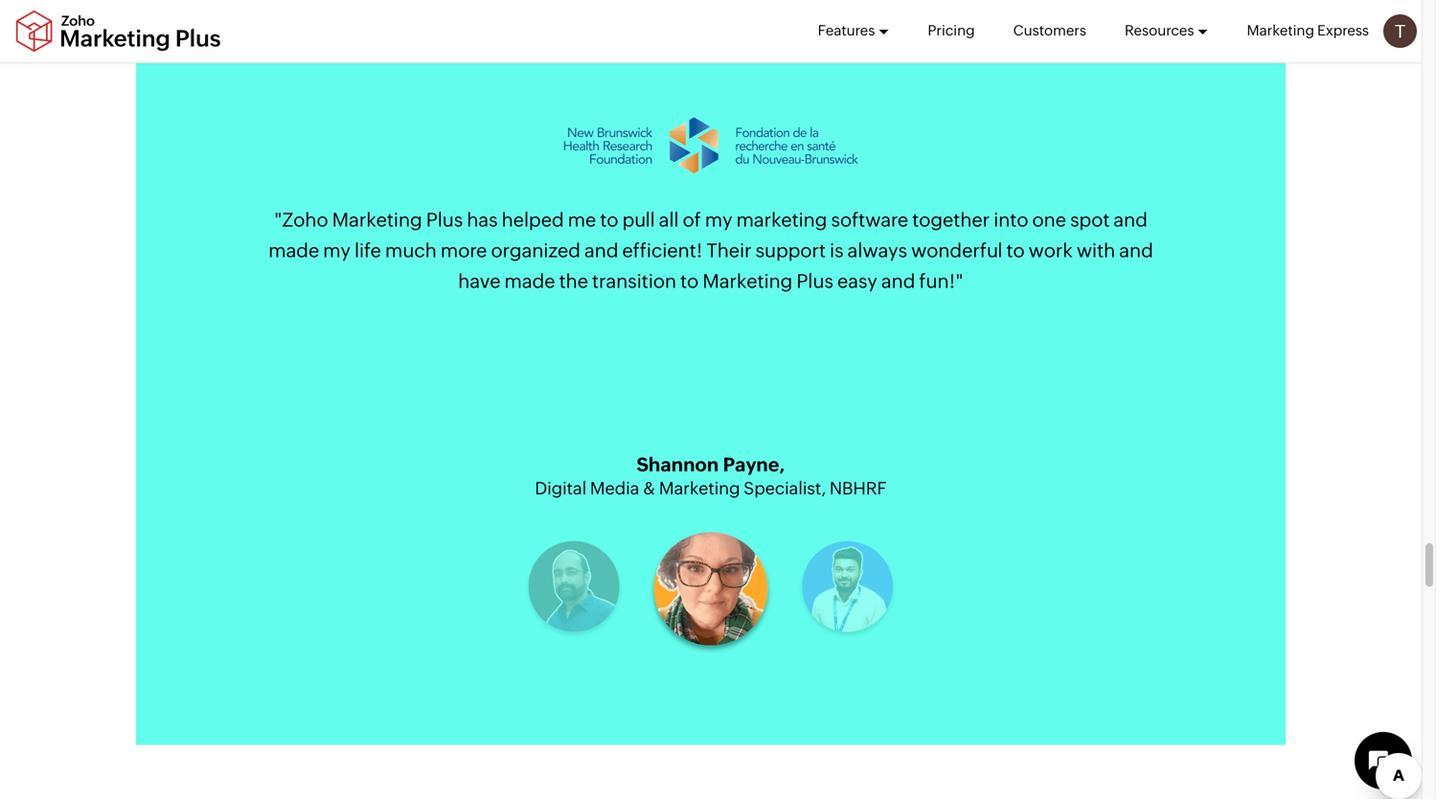 Task type: describe. For each thing, give the bounding box(es) containing it.
marketing down the their
[[703, 270, 793, 292]]

one
[[1033, 209, 1067, 231]]

customers link
[[1014, 0, 1087, 61]]

customers
[[1014, 22, 1087, 39]]

shannon
[[637, 453, 719, 475]]

features
[[818, 22, 875, 39]]

marketing inside "shannon payne, digital media & marketing specialist, nbhrf"
[[659, 478, 740, 498]]

(unit
[[808, 478, 845, 498]]

marketing
[[737, 209, 827, 231]]

much
[[385, 239, 437, 261]]

all
[[659, 209, 679, 231]]

1 horizontal spatial to
[[681, 270, 699, 292]]

resources link
[[1125, 0, 1209, 61]]

marketing left express
[[1247, 22, 1315, 39]]

1 horizontal spatial my
[[705, 209, 733, 231]]

specialist,
[[744, 478, 826, 498]]

payne,
[[723, 453, 785, 475]]

chief
[[517, 478, 560, 498]]

0 horizontal spatial my
[[323, 239, 351, 261]]

marketing up the life
[[332, 209, 422, 231]]

software
[[831, 209, 909, 231]]

the
[[559, 270, 588, 292]]

and down 'me'
[[585, 239, 619, 261]]

pricing
[[928, 22, 975, 39]]

has
[[467, 209, 498, 231]]

marketing express link
[[1247, 0, 1369, 61]]

life
[[355, 239, 381, 261]]

shannon payne, digital media & marketing specialist, nbhrf
[[535, 453, 887, 498]]

officer,
[[648, 478, 708, 498]]

and right 'with'
[[1120, 239, 1154, 261]]

0 horizontal spatial plus
[[426, 209, 463, 231]]

of inside sundeep mv, chief marketing officer, techademy (unit of iiht)
[[848, 478, 865, 498]]

helped
[[502, 209, 564, 231]]

features link
[[818, 0, 890, 61]]

me
[[568, 209, 596, 231]]

terry turtle image
[[1384, 14, 1417, 48]]

iiht)
[[868, 478, 905, 498]]

nbhrf
[[830, 478, 887, 498]]

0 horizontal spatial to
[[600, 209, 619, 231]]

work
[[1029, 239, 1073, 261]]

marketing inside sundeep mv, chief marketing officer, techademy (unit of iiht)
[[564, 478, 645, 498]]

and right spot
[[1114, 209, 1148, 231]]



Task type: locate. For each thing, give the bounding box(es) containing it.
2 horizontal spatial to
[[1007, 239, 1025, 261]]

"zoho marketing plus has helped me to pull all of my marketing software together into one spot and made my life much more organized and efficient! their support is always wonderful to work with and have made the transition to marketing plus easy and fun!"
[[269, 209, 1154, 292]]

plus down is
[[797, 270, 834, 292]]

organized
[[491, 239, 581, 261]]

digital
[[535, 478, 587, 498]]

techademy
[[711, 478, 805, 498]]

made down organized
[[505, 270, 555, 292]]

1 horizontal spatial of
[[848, 478, 865, 498]]

&
[[643, 478, 656, 498]]

their
[[707, 239, 752, 261]]

2 vertical spatial to
[[681, 270, 699, 292]]

"zoho
[[274, 209, 328, 231]]

my
[[705, 209, 733, 231], [323, 239, 351, 261]]

0 vertical spatial my
[[705, 209, 733, 231]]

media
[[590, 478, 640, 498]]

of inside "zoho marketing plus has helped me to pull all of my marketing software together into one spot and made my life much more organized and efficient! their support is always wonderful to work with and have made the transition to marketing plus easy and fun!"
[[683, 209, 701, 231]]

support
[[756, 239, 826, 261]]

0 horizontal spatial of
[[683, 209, 701, 231]]

my up the their
[[705, 209, 733, 231]]

and
[[1114, 209, 1148, 231], [585, 239, 619, 261], [1120, 239, 1154, 261], [882, 270, 916, 292]]

made
[[269, 239, 319, 261], [505, 270, 555, 292]]

to
[[600, 209, 619, 231], [1007, 239, 1025, 261], [681, 270, 699, 292]]

pricing link
[[928, 0, 975, 61]]

1 horizontal spatial made
[[505, 270, 555, 292]]

mv,
[[738, 453, 772, 475]]

sundeep
[[650, 453, 733, 475]]

have
[[458, 270, 501, 292]]

resources
[[1125, 22, 1195, 39]]

of right (unit
[[848, 478, 865, 498]]

pull
[[623, 209, 655, 231]]

1 horizontal spatial plus
[[797, 270, 834, 292]]

and down always
[[882, 270, 916, 292]]

wonderful
[[911, 239, 1003, 261]]

always
[[848, 239, 908, 261]]

marketing right chief
[[564, 478, 645, 498]]

1 vertical spatial my
[[323, 239, 351, 261]]

0 vertical spatial plus
[[426, 209, 463, 231]]

1 vertical spatial made
[[505, 270, 555, 292]]

marketing down sundeep
[[659, 478, 740, 498]]

made down "zoho
[[269, 239, 319, 261]]

my left the life
[[323, 239, 351, 261]]

to right 'me'
[[600, 209, 619, 231]]

express
[[1318, 22, 1369, 39]]

transition
[[592, 270, 677, 292]]

easy
[[838, 270, 878, 292]]

more
[[441, 239, 487, 261]]

1 vertical spatial to
[[1007, 239, 1025, 261]]

sundeep mv, chief marketing officer, techademy (unit of iiht)
[[517, 453, 905, 498]]

0 vertical spatial made
[[269, 239, 319, 261]]

efficient!
[[622, 239, 703, 261]]

with
[[1077, 239, 1116, 261]]

of right all
[[683, 209, 701, 231]]

0 vertical spatial of
[[683, 209, 701, 231]]

together
[[913, 209, 990, 231]]

zoho marketingplus logo image
[[14, 10, 222, 52]]

1 vertical spatial plus
[[797, 270, 834, 292]]

1 vertical spatial of
[[848, 478, 865, 498]]

to down efficient!
[[681, 270, 699, 292]]

spot
[[1071, 209, 1110, 231]]

of
[[683, 209, 701, 231], [848, 478, 865, 498]]

into
[[994, 209, 1029, 231]]

is
[[830, 239, 844, 261]]

to down 'into'
[[1007, 239, 1025, 261]]

fun!"
[[919, 270, 964, 292]]

0 horizontal spatial made
[[269, 239, 319, 261]]

plus up more
[[426, 209, 463, 231]]

marketing express
[[1247, 22, 1369, 39]]

plus
[[426, 209, 463, 231], [797, 270, 834, 292]]

0 vertical spatial to
[[600, 209, 619, 231]]

marketing
[[1247, 22, 1315, 39], [332, 209, 422, 231], [703, 270, 793, 292], [564, 478, 645, 498], [659, 478, 740, 498]]



Task type: vqa. For each thing, say whether or not it's contained in the screenshot.
the made
yes



